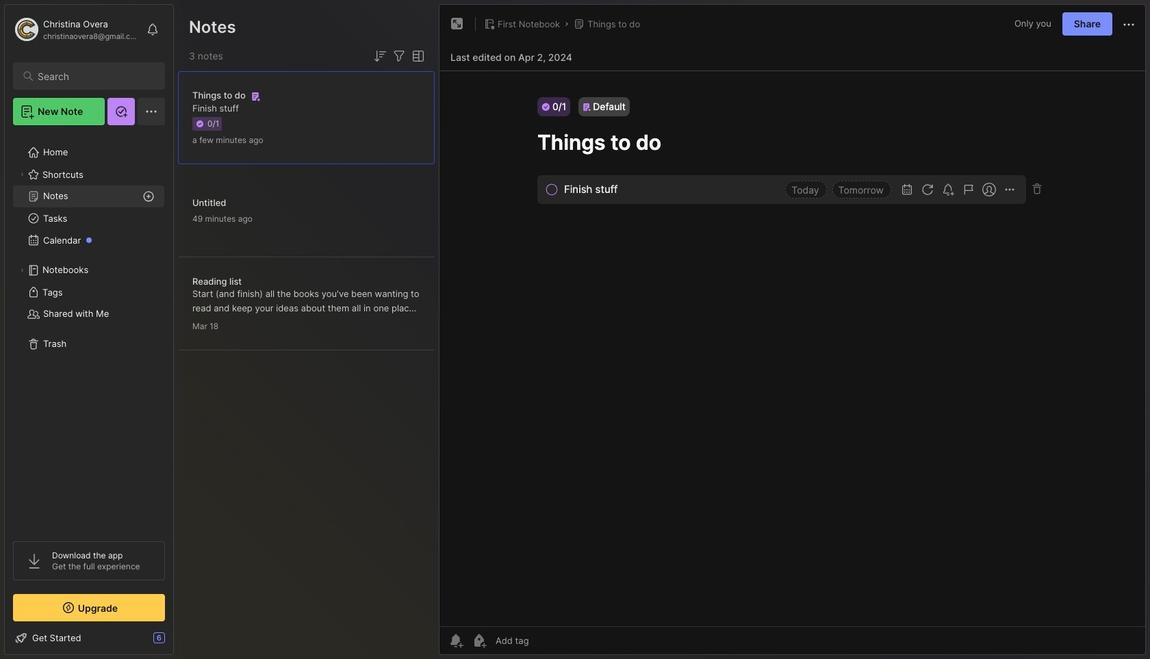Task type: describe. For each thing, give the bounding box(es) containing it.
Add filters field
[[391, 48, 407, 64]]

expand notebooks image
[[18, 266, 26, 275]]

main element
[[0, 0, 178, 659]]

add a reminder image
[[448, 633, 464, 649]]

Add tag field
[[494, 635, 598, 647]]

add filters image
[[391, 48, 407, 64]]

Note Editor text field
[[440, 71, 1146, 627]]

View options field
[[407, 48, 427, 64]]

note window element
[[439, 4, 1146, 659]]

tree inside main element
[[5, 134, 173, 529]]

click to collapse image
[[173, 634, 183, 651]]

Search text field
[[38, 70, 153, 83]]

none search field inside main element
[[38, 68, 153, 84]]

add tag image
[[471, 633, 488, 649]]



Task type: locate. For each thing, give the bounding box(es) containing it.
more actions image
[[1121, 16, 1137, 33]]

expand note image
[[449, 16, 466, 32]]

Account field
[[13, 16, 140, 43]]

None search field
[[38, 68, 153, 84]]

Help and Learning task checklist field
[[5, 627, 173, 649]]

tree
[[5, 134, 173, 529]]

More actions field
[[1121, 15, 1137, 33]]

Sort options field
[[372, 48, 388, 64]]



Task type: vqa. For each thing, say whether or not it's contained in the screenshot.
the bottommost More actions icon
no



